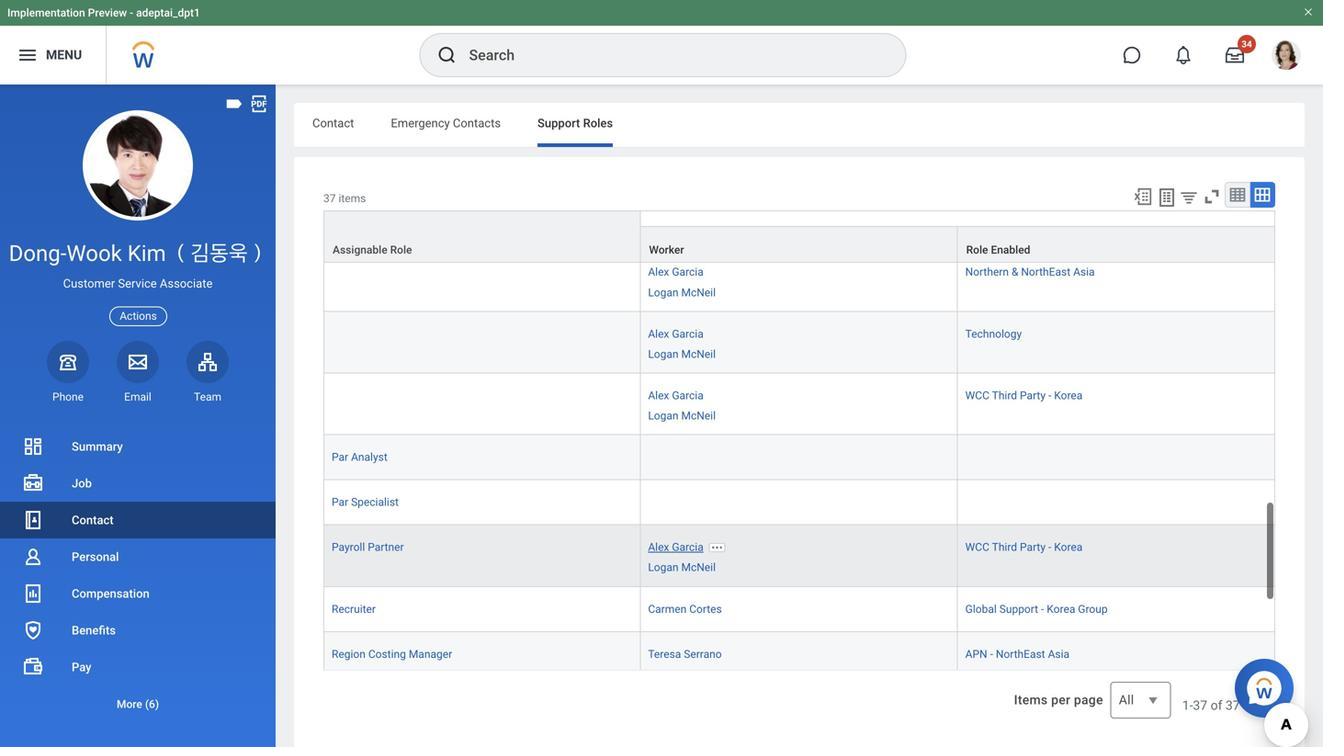 Task type: vqa. For each thing, say whether or not it's contained in the screenshot.
THE TESTER related to ACA 1094-C Form/Box Tester
no



Task type: describe. For each thing, give the bounding box(es) containing it.
par for par specialist
[[332, 496, 348, 509]]

4 row from the top
[[323, 312, 1276, 374]]

teresa serrano
[[648, 648, 722, 661]]

personal
[[72, 550, 119, 564]]

logan mcneil link for 2nd items selected list from the top
[[648, 282, 716, 299]]

personal link
[[0, 539, 276, 575]]

compensation link
[[0, 575, 276, 612]]

5 garcia from the top
[[672, 541, 704, 554]]

1 alex from the top
[[648, 204, 669, 217]]

row containing worker
[[323, 226, 1276, 263]]

wcc third party - korea link for fourth items selected list from the top of the page
[[966, 386, 1083, 402]]

phone image
[[55, 351, 81, 373]]

support roles
[[538, 116, 613, 130]]

alex garcia link for 2nd items selected list from the top
[[648, 262, 704, 279]]

wcc third party - korea for wcc third party - korea link associated with 1st items selected list from the bottom of the page
[[966, 541, 1083, 554]]

1 items selected list from the top
[[648, 200, 745, 238]]

worker button
[[641, 227, 957, 262]]

customer
[[63, 277, 115, 291]]

2 third from the top
[[992, 541, 1017, 554]]

4 mcneil from the top
[[681, 409, 716, 422]]

more (6) button
[[0, 686, 276, 722]]

items per page element
[[1012, 671, 1171, 730]]

logan mcneil link for 3rd items selected list
[[648, 344, 716, 361]]

carmen
[[648, 603, 687, 616]]

notifications large image
[[1174, 46, 1193, 64]]

5 items selected list from the top
[[648, 537, 745, 575]]

pay link
[[0, 649, 276, 686]]

compensation image
[[22, 583, 44, 605]]

2 vertical spatial support
[[1000, 603, 1039, 616]]

per
[[1051, 693, 1071, 708]]

3 items selected list from the top
[[648, 324, 745, 362]]

par specialist link
[[332, 492, 399, 509]]

34 button
[[1215, 35, 1256, 75]]

4 alex from the top
[[648, 389, 669, 402]]

costing
[[368, 648, 406, 661]]

list containing summary
[[0, 428, 276, 722]]

wook
[[66, 240, 122, 267]]

apn
[[966, 648, 988, 661]]

assignable
[[333, 244, 388, 256]]

actions button
[[110, 307, 167, 326]]

job link
[[0, 465, 276, 502]]

logan mcneil link for first items selected list from the top of the page
[[648, 221, 716, 237]]

1 wcc from the top
[[966, 389, 990, 402]]

northeast for -
[[996, 648, 1045, 661]]

kim
[[128, 240, 166, 267]]

pay
[[72, 660, 91, 674]]

row containing recruiter
[[323, 587, 1276, 632]]

carmen cortes
[[648, 603, 722, 616]]

1-37 of 37 items
[[1183, 698, 1276, 713]]

compensation
[[72, 587, 150, 601]]

1 mcneil from the top
[[681, 224, 716, 237]]

view team image
[[197, 351, 219, 373]]

2 alex from the top
[[648, 266, 669, 279]]

benefits link
[[0, 612, 276, 649]]

37 items
[[323, 192, 366, 205]]

more (6) button
[[0, 693, 276, 715]]

northeast for &
[[1021, 266, 1071, 279]]

page
[[1074, 693, 1103, 708]]

2 global support - korea group from the top
[[966, 603, 1108, 616]]

items
[[1014, 693, 1048, 708]]

inbox large image
[[1226, 46, 1244, 64]]

4 logan mcneil from the top
[[648, 409, 716, 422]]

email
[[124, 390, 151, 403]]

&
[[1012, 266, 1019, 279]]

enabled
[[991, 244, 1031, 256]]

serrano
[[684, 648, 722, 661]]

phone dong-wook kim （김동욱） element
[[47, 390, 89, 404]]

2 mcneil from the top
[[681, 286, 716, 299]]

1-
[[1183, 698, 1193, 713]]

customer service associate
[[63, 277, 213, 291]]

fullscreen image
[[1202, 187, 1222, 207]]

5 row from the top
[[323, 374, 1276, 435]]

2 alex garcia from the top
[[648, 266, 704, 279]]

recruiter
[[332, 603, 376, 616]]

specialist
[[351, 496, 399, 509]]

more
[[117, 698, 142, 711]]

roles
[[583, 116, 613, 130]]

contact image
[[22, 509, 44, 531]]

menu banner
[[0, 0, 1323, 85]]

expand table image
[[1254, 186, 1272, 204]]

pay image
[[22, 656, 44, 678]]

menu
[[46, 47, 82, 63]]

dong-
[[9, 240, 66, 267]]

job
[[72, 477, 92, 490]]

menu button
[[0, 26, 106, 85]]

1 third from the top
[[992, 389, 1017, 402]]

view printable version (pdf) image
[[249, 94, 269, 114]]

preview
[[88, 6, 127, 19]]

（김동욱）
[[171, 240, 267, 267]]

logan mcneil link for fourth items selected list from the top of the page
[[648, 406, 716, 422]]

alex garcia link for 1st items selected list from the bottom of the page
[[648, 537, 704, 554]]

service
[[118, 277, 157, 291]]

1 vertical spatial support
[[1000, 204, 1039, 217]]

(6)
[[145, 698, 159, 711]]

par specialist
[[332, 496, 399, 509]]

actions
[[120, 310, 157, 323]]

contact inside contact "link"
[[72, 513, 114, 527]]

email button
[[117, 341, 159, 404]]

teresa serrano link
[[648, 644, 722, 661]]

logan mcneil link for 1st items selected list from the bottom of the page
[[648, 558, 716, 574]]

1 logan mcneil from the top
[[648, 224, 716, 237]]

technology
[[966, 327, 1022, 340]]

1 group from the top
[[1078, 204, 1108, 217]]

of
[[1211, 698, 1223, 713]]

asia for apn - northeast asia
[[1048, 648, 1070, 661]]

4 items selected list from the top
[[648, 386, 745, 423]]

logan for 2nd items selected list from the top
[[648, 286, 679, 299]]

role enabled
[[966, 244, 1031, 256]]

role inside popup button
[[390, 244, 412, 256]]

region costing manager link
[[332, 644, 452, 661]]

row containing payroll partner
[[323, 525, 1276, 587]]

phone button
[[47, 341, 89, 404]]

cortes
[[689, 603, 722, 616]]

role inside popup button
[[966, 244, 988, 256]]

tag image
[[224, 94, 244, 114]]

contact link
[[0, 502, 276, 539]]

northern
[[966, 266, 1009, 279]]

par for par analyst
[[332, 451, 348, 464]]

analyst
[[351, 451, 388, 464]]

job image
[[22, 472, 44, 494]]

search image
[[436, 44, 458, 66]]

1-37 of 37 items status
[[1183, 697, 1276, 715]]

emergency contacts
[[391, 116, 501, 130]]

par specialist row
[[323, 480, 1276, 525]]

export to worksheets image
[[1156, 187, 1178, 209]]



Task type: locate. For each thing, give the bounding box(es) containing it.
profile logan mcneil image
[[1272, 40, 1301, 74]]

items per page
[[1014, 693, 1103, 708]]

phone
[[52, 390, 84, 403]]

1 logan mcneil link from the top
[[648, 221, 716, 237]]

0 horizontal spatial contact
[[72, 513, 114, 527]]

global support - korea group link
[[966, 200, 1108, 217], [966, 599, 1108, 616]]

0 horizontal spatial role
[[390, 244, 412, 256]]

1 vertical spatial global
[[966, 603, 997, 616]]

adeptai_dpt1
[[136, 6, 200, 19]]

1 vertical spatial wcc
[[966, 541, 990, 554]]

2 wcc third party - korea link from the top
[[966, 537, 1083, 554]]

1 vertical spatial global support - korea group link
[[966, 599, 1108, 616]]

group
[[1078, 204, 1108, 217], [1078, 603, 1108, 616]]

alex garcia link for 3rd items selected list
[[648, 324, 704, 340]]

2 horizontal spatial 37
[[1226, 698, 1240, 713]]

associate
[[160, 277, 213, 291]]

tab list
[[294, 103, 1305, 147]]

assignable role
[[333, 244, 412, 256]]

1 alex garcia link from the top
[[648, 200, 704, 217]]

wcc third party - korea link
[[966, 386, 1083, 402], [966, 537, 1083, 554]]

0 vertical spatial global support - korea group link
[[966, 200, 1108, 217]]

logan
[[648, 224, 679, 237], [648, 286, 679, 299], [648, 348, 679, 361], [648, 409, 679, 422], [648, 561, 679, 574]]

alex garcia link for fourth items selected list from the top of the page
[[648, 386, 704, 402]]

1 vertical spatial party
[[1020, 541, 1046, 554]]

payroll
[[332, 541, 365, 554]]

garcia
[[672, 204, 704, 217], [672, 266, 704, 279], [672, 327, 704, 340], [672, 389, 704, 402], [672, 541, 704, 554]]

implementation preview -   adeptai_dpt1
[[7, 6, 200, 19]]

1 party from the top
[[1020, 389, 1046, 402]]

support up apn - northeast asia link on the bottom of page
[[1000, 603, 1039, 616]]

party for wcc third party - korea link associated with 1st items selected list from the bottom of the page
[[1020, 541, 1046, 554]]

2 garcia from the top
[[672, 266, 704, 279]]

2 role from the left
[[966, 244, 988, 256]]

3 row from the top
[[323, 250, 1276, 312]]

1 vertical spatial global support - korea group
[[966, 603, 1108, 616]]

1 vertical spatial third
[[992, 541, 1017, 554]]

logan for 3rd items selected list
[[648, 348, 679, 361]]

logan for fourth items selected list from the top of the page
[[648, 409, 679, 422]]

6 row from the top
[[323, 525, 1276, 587]]

items selected list
[[648, 200, 745, 238], [648, 262, 745, 300], [648, 324, 745, 362], [648, 386, 745, 423], [648, 537, 745, 575]]

asia for northern & northeast asia
[[1073, 266, 1095, 279]]

1 global support - korea group from the top
[[966, 204, 1108, 217]]

export to excel image
[[1133, 187, 1153, 207]]

0 vertical spatial contact
[[312, 116, 354, 130]]

4 alex garcia from the top
[[648, 389, 704, 402]]

northern & northeast asia link
[[966, 262, 1095, 279]]

par analyst row
[[323, 435, 1276, 480]]

alex garcia link
[[648, 200, 704, 217], [648, 262, 704, 279], [648, 324, 704, 340], [648, 386, 704, 402], [648, 537, 704, 554]]

7 row from the top
[[323, 587, 1276, 632]]

global support - korea group up apn - northeast asia link on the bottom of page
[[966, 603, 1108, 616]]

select to filter grid data image
[[1179, 187, 1199, 207]]

0 horizontal spatial asia
[[1048, 648, 1070, 661]]

summary
[[72, 440, 123, 454]]

5 logan from the top
[[648, 561, 679, 574]]

mcneil
[[681, 224, 716, 237], [681, 286, 716, 299], [681, 348, 716, 361], [681, 409, 716, 422], [681, 561, 716, 574]]

northern & northeast asia
[[966, 266, 1095, 279]]

third
[[992, 389, 1017, 402], [992, 541, 1017, 554]]

party
[[1020, 389, 1046, 402], [1020, 541, 1046, 554]]

justify image
[[17, 44, 39, 66]]

8 row from the top
[[323, 632, 1276, 677]]

group up page at the right
[[1078, 603, 1108, 616]]

1 vertical spatial items
[[1244, 698, 1276, 713]]

3 alex garcia link from the top
[[648, 324, 704, 340]]

par left "specialist"
[[332, 496, 348, 509]]

0 vertical spatial third
[[992, 389, 1017, 402]]

2 wcc third party - korea from the top
[[966, 541, 1083, 554]]

role right assignable
[[390, 244, 412, 256]]

manager
[[409, 648, 452, 661]]

northeast
[[1021, 266, 1071, 279], [996, 648, 1045, 661]]

5 mcneil from the top
[[681, 561, 716, 574]]

team link
[[187, 341, 229, 404]]

1 vertical spatial northeast
[[996, 648, 1045, 661]]

0 vertical spatial global support - korea group
[[966, 204, 1108, 217]]

1 horizontal spatial asia
[[1073, 266, 1095, 279]]

technology link
[[966, 324, 1022, 340]]

personal image
[[22, 546, 44, 568]]

1 garcia from the top
[[672, 204, 704, 217]]

team dong-wook kim （김동욱） element
[[187, 390, 229, 404]]

2 wcc from the top
[[966, 541, 990, 554]]

team
[[194, 390, 221, 403]]

items right the of
[[1244, 698, 1276, 713]]

1 vertical spatial group
[[1078, 603, 1108, 616]]

1 horizontal spatial items
[[1244, 698, 1276, 713]]

5 alex from the top
[[648, 541, 669, 554]]

korea
[[1047, 204, 1076, 217], [1054, 389, 1083, 402], [1054, 541, 1083, 554], [1047, 603, 1076, 616]]

recruiter link
[[332, 599, 376, 616]]

northeast right apn
[[996, 648, 1045, 661]]

global up role enabled
[[966, 204, 997, 217]]

par
[[332, 451, 348, 464], [332, 496, 348, 509]]

37 left the of
[[1193, 698, 1208, 713]]

1 vertical spatial wcc third party - korea link
[[966, 537, 1083, 554]]

support left roles
[[538, 116, 580, 130]]

1 horizontal spatial role
[[966, 244, 988, 256]]

list
[[0, 428, 276, 722]]

asia down the role enabled popup button
[[1073, 266, 1095, 279]]

-
[[130, 6, 133, 19], [1041, 204, 1044, 217], [1049, 389, 1052, 402], [1049, 541, 1052, 554], [1041, 603, 1044, 616], [990, 648, 993, 661]]

2 party from the top
[[1020, 541, 1046, 554]]

support
[[538, 116, 580, 130], [1000, 204, 1039, 217], [1000, 603, 1039, 616]]

1 wcc third party - korea link from the top
[[966, 386, 1083, 402]]

par analyst
[[332, 451, 388, 464]]

global up apn
[[966, 603, 997, 616]]

1 vertical spatial contact
[[72, 513, 114, 527]]

close environment banner image
[[1303, 6, 1314, 17]]

emergency
[[391, 116, 450, 130]]

1 alex garcia from the top
[[648, 204, 704, 217]]

logan for 1st items selected list from the bottom of the page
[[648, 561, 679, 574]]

3 logan mcneil link from the top
[[648, 344, 716, 361]]

logan mcneil
[[648, 224, 716, 237], [648, 286, 716, 299], [648, 348, 716, 361], [648, 409, 716, 422], [648, 561, 716, 574]]

northeast inside northern & northeast asia link
[[1021, 266, 1071, 279]]

2 group from the top
[[1078, 603, 1108, 616]]

1 wcc third party - korea from the top
[[966, 389, 1083, 402]]

4 garcia from the top
[[672, 389, 704, 402]]

3 alex garcia from the top
[[648, 327, 704, 340]]

items up assignable
[[339, 192, 366, 205]]

apn - northeast asia
[[966, 648, 1070, 661]]

implementation
[[7, 6, 85, 19]]

par inside par analyst link
[[332, 451, 348, 464]]

cell
[[323, 188, 641, 250], [323, 250, 641, 312], [323, 312, 641, 374], [323, 374, 641, 435], [641, 435, 958, 480], [958, 435, 1276, 480], [641, 480, 958, 525], [958, 480, 1276, 525]]

par analyst link
[[332, 447, 388, 464]]

contacts
[[453, 116, 501, 130]]

0 vertical spatial northeast
[[1021, 266, 1071, 279]]

northeast inside apn - northeast asia link
[[996, 648, 1045, 661]]

more (6)
[[117, 698, 159, 711]]

4 alex garcia link from the top
[[648, 386, 704, 402]]

dong-wook kim （김동욱）
[[9, 240, 267, 267]]

asia up items per page
[[1048, 648, 1070, 661]]

contact up 'personal'
[[72, 513, 114, 527]]

global support - korea group
[[966, 204, 1108, 217], [966, 603, 1108, 616]]

apn - northeast asia link
[[966, 644, 1070, 661]]

alex
[[648, 204, 669, 217], [648, 266, 669, 279], [648, 327, 669, 340], [648, 389, 669, 402], [648, 541, 669, 554]]

1 vertical spatial wcc third party - korea
[[966, 541, 1083, 554]]

5 alex garcia link from the top
[[648, 537, 704, 554]]

tab list containing contact
[[294, 103, 1305, 147]]

0 vertical spatial party
[[1020, 389, 1046, 402]]

navigation pane region
[[0, 85, 276, 747]]

1 horizontal spatial 37
[[1193, 698, 1208, 713]]

assignable role row
[[323, 211, 1276, 263]]

3 logan from the top
[[648, 348, 679, 361]]

region costing manager
[[332, 648, 452, 661]]

0 vertical spatial wcc third party - korea link
[[966, 386, 1083, 402]]

2 alex garcia link from the top
[[648, 262, 704, 279]]

summary link
[[0, 428, 276, 465]]

0 vertical spatial global
[[966, 204, 997, 217]]

2 row from the top
[[323, 226, 1276, 263]]

support up enabled
[[1000, 204, 1039, 217]]

5 logan mcneil link from the top
[[648, 558, 716, 574]]

benefits image
[[22, 619, 44, 641]]

payroll partner link
[[332, 537, 404, 554]]

37
[[323, 192, 336, 205], [1193, 698, 1208, 713], [1226, 698, 1240, 713]]

global
[[966, 204, 997, 217], [966, 603, 997, 616]]

email dong-wook kim （김동욱） element
[[117, 390, 159, 404]]

logan for first items selected list from the top of the page
[[648, 224, 679, 237]]

wcc third party - korea
[[966, 389, 1083, 402], [966, 541, 1083, 554]]

0 vertical spatial support
[[538, 116, 580, 130]]

role
[[390, 244, 412, 256], [966, 244, 988, 256]]

asia
[[1073, 266, 1095, 279], [1048, 648, 1070, 661]]

3 alex from the top
[[648, 327, 669, 340]]

2 global from the top
[[966, 603, 997, 616]]

0 vertical spatial wcc third party - korea
[[966, 389, 1083, 402]]

items inside status
[[1244, 698, 1276, 713]]

0 vertical spatial par
[[332, 451, 348, 464]]

5 logan mcneil from the top
[[648, 561, 716, 574]]

1 global support - korea group link from the top
[[966, 200, 1108, 217]]

3 logan mcneil from the top
[[648, 348, 716, 361]]

toolbar
[[1125, 182, 1276, 211]]

alex garcia link for first items selected list from the top of the page
[[648, 200, 704, 217]]

0 vertical spatial asia
[[1073, 266, 1095, 279]]

assignable role button
[[324, 211, 640, 262]]

1 logan from the top
[[648, 224, 679, 237]]

payroll partner
[[332, 541, 404, 554]]

1 global from the top
[[966, 204, 997, 217]]

benefits
[[72, 624, 116, 637]]

global support - korea group up enabled
[[966, 204, 1108, 217]]

34
[[1242, 39, 1252, 50]]

mail image
[[127, 351, 149, 373]]

wcc
[[966, 389, 990, 402], [966, 541, 990, 554]]

contact up the 37 items
[[312, 116, 354, 130]]

2 par from the top
[[332, 496, 348, 509]]

Search Workday  search field
[[469, 35, 868, 75]]

0 vertical spatial wcc
[[966, 389, 990, 402]]

1 horizontal spatial contact
[[312, 116, 354, 130]]

summary image
[[22, 436, 44, 458]]

0 vertical spatial group
[[1078, 204, 1108, 217]]

1 par from the top
[[332, 451, 348, 464]]

37 up assignable
[[323, 192, 336, 205]]

teresa
[[648, 648, 681, 661]]

global support - korea group link up apn - northeast asia link on the bottom of page
[[966, 599, 1108, 616]]

worker
[[649, 244, 684, 256]]

1 role from the left
[[390, 244, 412, 256]]

0 horizontal spatial items
[[339, 192, 366, 205]]

row
[[323, 188, 1276, 250], [323, 226, 1276, 263], [323, 250, 1276, 312], [323, 312, 1276, 374], [323, 374, 1276, 435], [323, 525, 1276, 587], [323, 587, 1276, 632], [323, 632, 1276, 677]]

1 row from the top
[[323, 188, 1276, 250]]

2 global support - korea group link from the top
[[966, 599, 1108, 616]]

logan mcneil link
[[648, 221, 716, 237], [648, 282, 716, 299], [648, 344, 716, 361], [648, 406, 716, 422], [648, 558, 716, 574]]

items
[[339, 192, 366, 205], [1244, 698, 1276, 713]]

0 vertical spatial items
[[339, 192, 366, 205]]

1 vertical spatial par
[[332, 496, 348, 509]]

table image
[[1229, 186, 1247, 204]]

4 logan from the top
[[648, 409, 679, 422]]

par inside par specialist link
[[332, 496, 348, 509]]

row containing region costing manager
[[323, 632, 1276, 677]]

party for fourth items selected list from the top of the page wcc third party - korea link
[[1020, 389, 1046, 402]]

37 right the of
[[1226, 698, 1240, 713]]

- inside menu banner
[[130, 6, 133, 19]]

wcc third party - korea for fourth items selected list from the top of the page wcc third party - korea link
[[966, 389, 1083, 402]]

role enabled button
[[958, 227, 1275, 262]]

group up the role enabled popup button
[[1078, 204, 1108, 217]]

2 logan from the top
[[648, 286, 679, 299]]

0 horizontal spatial 37
[[323, 192, 336, 205]]

3 mcneil from the top
[[681, 348, 716, 361]]

role up the northern
[[966, 244, 988, 256]]

par left analyst
[[332, 451, 348, 464]]

4 logan mcneil link from the top
[[648, 406, 716, 422]]

2 items selected list from the top
[[648, 262, 745, 300]]

northeast right &
[[1021, 266, 1071, 279]]

partner
[[368, 541, 404, 554]]

3 garcia from the top
[[672, 327, 704, 340]]

1 vertical spatial asia
[[1048, 648, 1070, 661]]

global support - korea group link up enabled
[[966, 200, 1108, 217]]

2 logan mcneil link from the top
[[648, 282, 716, 299]]

5 alex garcia from the top
[[648, 541, 704, 554]]

region
[[332, 648, 366, 661]]

carmen cortes link
[[648, 599, 722, 616]]

2 logan mcneil from the top
[[648, 286, 716, 299]]

wcc third party - korea link for 1st items selected list from the bottom of the page
[[966, 537, 1083, 554]]



